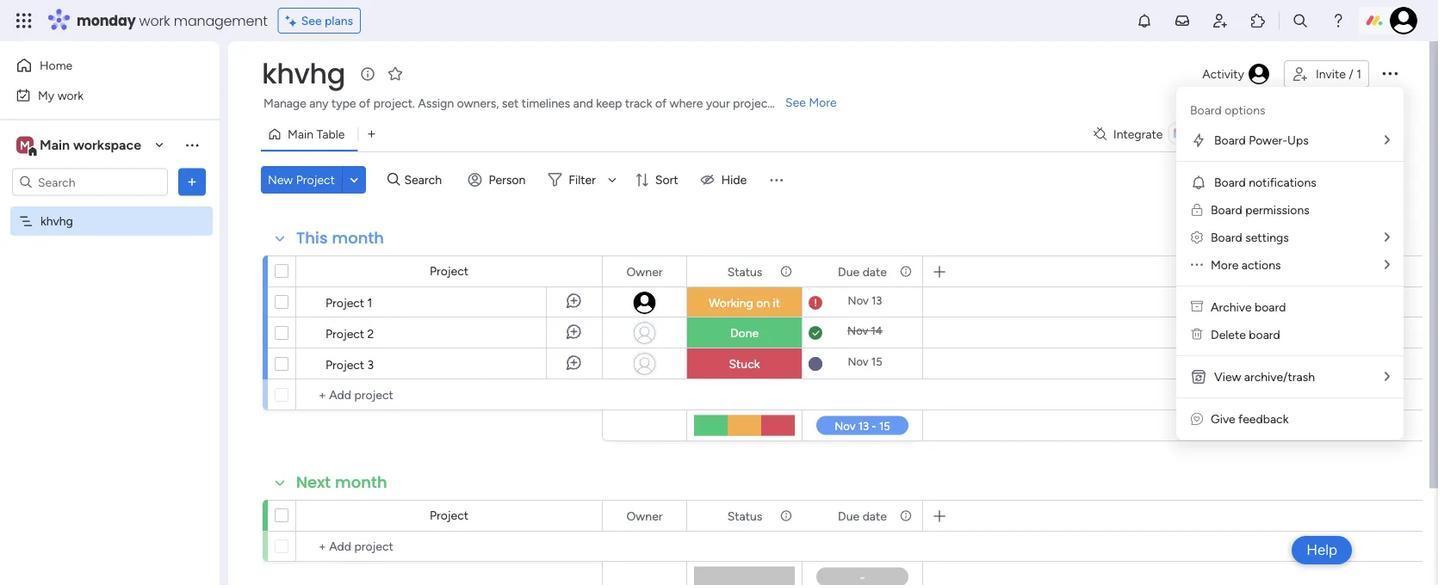 Task type: locate. For each thing, give the bounding box(es) containing it.
menu containing board options
[[1177, 87, 1404, 440]]

working
[[709, 296, 754, 311]]

khvhg
[[262, 55, 345, 93], [40, 214, 73, 229]]

board permissions
[[1211, 203, 1310, 218]]

1 vertical spatial board
[[1250, 328, 1281, 342]]

main workspace
[[40, 137, 141, 153]]

v2 delete line image
[[1192, 328, 1204, 342]]

board for archive board
[[1255, 300, 1287, 315]]

board right board notifications icon
[[1215, 175, 1246, 190]]

work right my
[[57, 88, 84, 103]]

0 horizontal spatial more
[[809, 95, 837, 110]]

feedback
[[1239, 412, 1289, 427]]

project 2
[[326, 327, 374, 341]]

month right next
[[335, 472, 387, 494]]

ups
[[1288, 133, 1309, 148]]

more right more dots icon
[[1211, 258, 1239, 273]]

more
[[809, 95, 837, 110], [1211, 258, 1239, 273]]

filter button
[[541, 166, 623, 194]]

Next month field
[[292, 472, 392, 495]]

1 date from the top
[[863, 264, 887, 279]]

this month
[[296, 227, 384, 249]]

workspace options image
[[184, 136, 201, 154]]

0 vertical spatial nov
[[848, 294, 869, 308]]

0 vertical spatial see
[[301, 13, 322, 28]]

list arrow image
[[1385, 134, 1391, 146], [1385, 259, 1391, 271]]

work for my
[[57, 88, 84, 103]]

1 vertical spatial khvhg
[[40, 214, 73, 229]]

0 vertical spatial month
[[332, 227, 384, 249]]

apps image
[[1250, 12, 1267, 29]]

1
[[1357, 67, 1362, 81], [368, 296, 373, 310]]

of right track
[[656, 96, 667, 111]]

add view image
[[368, 128, 375, 141]]

0 horizontal spatial work
[[57, 88, 84, 103]]

work
[[139, 11, 170, 30], [57, 88, 84, 103]]

select product image
[[16, 12, 33, 29]]

due
[[838, 264, 860, 279], [838, 509, 860, 524]]

home
[[40, 58, 73, 73]]

see left plans
[[301, 13, 322, 28]]

0 vertical spatial owner
[[627, 264, 663, 279]]

Search field
[[400, 168, 452, 192]]

2 due date field from the top
[[834, 507, 892, 526]]

0 vertical spatial khvhg
[[262, 55, 345, 93]]

0 vertical spatial board
[[1255, 300, 1287, 315]]

khvhg up any
[[262, 55, 345, 93]]

0 vertical spatial date
[[863, 264, 887, 279]]

options image
[[1380, 63, 1401, 83]]

work right monday on the left of page
[[139, 11, 170, 30]]

1 vertical spatial owner
[[627, 509, 663, 524]]

due date left column information image
[[838, 509, 887, 524]]

1 vertical spatial due date field
[[834, 507, 892, 526]]

main
[[288, 127, 314, 142], [40, 137, 70, 153]]

2 list arrow image from the top
[[1385, 371, 1391, 383]]

2 due date from the top
[[838, 509, 887, 524]]

more dots image
[[1192, 258, 1204, 273]]

3 nov from the top
[[848, 355, 869, 369]]

owner
[[627, 264, 663, 279], [627, 509, 663, 524]]

board for delete board
[[1250, 328, 1281, 342]]

see inside button
[[301, 13, 322, 28]]

Status field
[[723, 262, 767, 281], [723, 507, 767, 526]]

search everything image
[[1292, 12, 1310, 29]]

due date field left column information image
[[834, 507, 892, 526]]

0 vertical spatial list arrow image
[[1385, 134, 1391, 146]]

1 horizontal spatial 1
[[1357, 67, 1362, 81]]

1 vertical spatial month
[[335, 472, 387, 494]]

1 nov from the top
[[848, 294, 869, 308]]

main right the workspace image
[[40, 137, 70, 153]]

list arrow image for board settings
[[1385, 231, 1391, 244]]

new project button
[[261, 166, 342, 194]]

1 vertical spatial due
[[838, 509, 860, 524]]

of right 'type'
[[359, 96, 371, 111]]

1 vertical spatial status field
[[723, 507, 767, 526]]

option
[[0, 206, 220, 209]]

1 horizontal spatial see
[[786, 95, 806, 110]]

project
[[296, 173, 335, 187], [430, 264, 469, 279], [326, 296, 365, 310], [326, 327, 365, 341], [326, 358, 365, 372], [430, 509, 469, 523]]

board for board permissions
[[1211, 203, 1243, 218]]

timelines
[[522, 96, 571, 111]]

board up delete board
[[1255, 300, 1287, 315]]

view
[[1215, 370, 1242, 385]]

0 vertical spatial work
[[139, 11, 170, 30]]

nov
[[848, 294, 869, 308], [848, 324, 869, 338], [848, 355, 869, 369]]

1 vertical spatial date
[[863, 509, 887, 524]]

arrow down image
[[602, 170, 623, 190]]

/
[[1349, 67, 1354, 81]]

2 vertical spatial nov
[[848, 355, 869, 369]]

1 vertical spatial nov
[[848, 324, 869, 338]]

2 list arrow image from the top
[[1385, 259, 1391, 271]]

board notifications image
[[1191, 174, 1208, 191]]

options image
[[184, 174, 201, 191]]

0 vertical spatial 1
[[1357, 67, 1362, 81]]

1 status field from the top
[[723, 262, 767, 281]]

give
[[1211, 412, 1236, 427]]

more inside 'menu'
[[1211, 258, 1239, 273]]

manage
[[264, 96, 307, 111]]

stands.
[[775, 96, 814, 111]]

list arrow image
[[1385, 231, 1391, 244], [1385, 371, 1391, 383]]

board down archive board
[[1250, 328, 1281, 342]]

archive board
[[1211, 300, 1287, 315]]

1 vertical spatial list arrow image
[[1385, 371, 1391, 383]]

nov 14
[[848, 324, 883, 338]]

1 due from the top
[[838, 264, 860, 279]]

khvhg down search in workspace field
[[40, 214, 73, 229]]

new project
[[268, 173, 335, 187]]

1 horizontal spatial work
[[139, 11, 170, 30]]

list arrow image for more actions
[[1385, 259, 1391, 271]]

nov for nov 13
[[848, 294, 869, 308]]

1 due date field from the top
[[834, 262, 892, 281]]

automate
[[1294, 127, 1347, 142]]

nov left 14
[[848, 324, 869, 338]]

month right "this"
[[332, 227, 384, 249]]

date left column information image
[[863, 509, 887, 524]]

0 vertical spatial list arrow image
[[1385, 231, 1391, 244]]

+ Add project text field
[[305, 385, 594, 406]]

1 vertical spatial 1
[[368, 296, 373, 310]]

board right "v2 permission outline" image
[[1211, 203, 1243, 218]]

view archive/trash
[[1215, 370, 1316, 385]]

due up nov 13
[[838, 264, 860, 279]]

1 up 2
[[368, 296, 373, 310]]

of
[[359, 96, 371, 111], [656, 96, 667, 111]]

0 vertical spatial owner field
[[622, 262, 667, 281]]

my work
[[38, 88, 84, 103]]

nov left 13
[[848, 294, 869, 308]]

Due date field
[[834, 262, 892, 281], [834, 507, 892, 526]]

1 horizontal spatial main
[[288, 127, 314, 142]]

board
[[1255, 300, 1287, 315], [1250, 328, 1281, 342]]

work inside button
[[57, 88, 84, 103]]

due left column information image
[[838, 509, 860, 524]]

0 horizontal spatial 1
[[368, 296, 373, 310]]

invite
[[1316, 67, 1346, 81]]

on
[[757, 296, 770, 311]]

board power-ups
[[1215, 133, 1309, 148]]

board right dapulse admin menu image
[[1211, 230, 1243, 245]]

see for see plans
[[301, 13, 322, 28]]

0 vertical spatial status field
[[723, 262, 767, 281]]

board down board options
[[1215, 133, 1246, 148]]

main left table
[[288, 127, 314, 142]]

1 vertical spatial owner field
[[622, 507, 667, 526]]

1 vertical spatial more
[[1211, 258, 1239, 273]]

1 vertical spatial due date
[[838, 509, 887, 524]]

khvhg inside khvhg list box
[[40, 214, 73, 229]]

1 right /
[[1357, 67, 1362, 81]]

v2 search image
[[388, 170, 400, 190]]

status
[[728, 264, 763, 279], [728, 509, 763, 524]]

archive/trash
[[1245, 370, 1316, 385]]

2 nov from the top
[[848, 324, 869, 338]]

workspace image
[[16, 136, 34, 155]]

see right "project"
[[786, 95, 806, 110]]

0 vertical spatial due date field
[[834, 262, 892, 281]]

date
[[863, 264, 887, 279], [863, 509, 887, 524]]

0 horizontal spatial main
[[40, 137, 70, 153]]

menu
[[1177, 87, 1404, 440]]

view archive/trash image
[[1191, 369, 1208, 386]]

delete
[[1211, 328, 1247, 342]]

1 horizontal spatial more
[[1211, 258, 1239, 273]]

v2 user feedback image
[[1192, 412, 1204, 427]]

1 vertical spatial status
[[728, 509, 763, 524]]

0 vertical spatial status
[[728, 264, 763, 279]]

board
[[1191, 103, 1222, 118], [1215, 133, 1246, 148], [1215, 175, 1246, 190], [1211, 203, 1243, 218], [1211, 230, 1243, 245]]

v2 overdue deadline image
[[809, 295, 823, 311]]

Owner field
[[622, 262, 667, 281], [622, 507, 667, 526]]

show board description image
[[357, 65, 378, 83]]

workspace selection element
[[16, 135, 144, 157]]

nov 15
[[848, 355, 883, 369]]

main inside workspace selection element
[[40, 137, 70, 153]]

autopilot image
[[1272, 123, 1287, 145]]

v2 done deadline image
[[809, 325, 823, 342]]

more right "project"
[[809, 95, 837, 110]]

column information image
[[780, 265, 793, 279], [899, 265, 913, 279], [780, 510, 793, 523]]

sort button
[[628, 166, 689, 194]]

board for board power-ups
[[1215, 133, 1246, 148]]

2 of from the left
[[656, 96, 667, 111]]

month for next month
[[335, 472, 387, 494]]

1 owner field from the top
[[622, 262, 667, 281]]

0 horizontal spatial see
[[301, 13, 322, 28]]

1 list arrow image from the top
[[1385, 231, 1391, 244]]

board settings
[[1211, 230, 1290, 245]]

0 horizontal spatial of
[[359, 96, 371, 111]]

main inside button
[[288, 127, 314, 142]]

2 owner from the top
[[627, 509, 663, 524]]

plans
[[325, 13, 353, 28]]

1 list arrow image from the top
[[1385, 134, 1391, 146]]

hide
[[722, 173, 747, 187]]

1 vertical spatial list arrow image
[[1385, 259, 1391, 271]]

dapulse integrations image
[[1094, 128, 1107, 141]]

1 horizontal spatial of
[[656, 96, 667, 111]]

month
[[332, 227, 384, 249], [335, 472, 387, 494]]

main for main workspace
[[40, 137, 70, 153]]

board up the board power-ups icon
[[1191, 103, 1222, 118]]

1 vertical spatial see
[[786, 95, 806, 110]]

date up 13
[[863, 264, 887, 279]]

0 vertical spatial due date
[[838, 264, 887, 279]]

see for see more
[[786, 95, 806, 110]]

nov left 15
[[848, 355, 869, 369]]

0 horizontal spatial khvhg
[[40, 214, 73, 229]]

help
[[1307, 542, 1338, 560]]

0 vertical spatial due
[[838, 264, 860, 279]]

due date field up nov 13
[[834, 262, 892, 281]]

due date up nov 13
[[838, 264, 887, 279]]

due date
[[838, 264, 887, 279], [838, 509, 887, 524]]

activity button
[[1196, 60, 1278, 88]]

column information image
[[899, 510, 913, 523]]

1 vertical spatial work
[[57, 88, 84, 103]]

2
[[368, 327, 374, 341]]

project.
[[374, 96, 415, 111]]

board options
[[1191, 103, 1266, 118]]



Task type: describe. For each thing, give the bounding box(es) containing it.
menu image
[[768, 171, 785, 189]]

my work button
[[10, 81, 185, 109]]

15
[[872, 355, 883, 369]]

dapulse admin menu image
[[1192, 230, 1204, 245]]

see plans button
[[278, 8, 361, 34]]

this
[[296, 227, 328, 249]]

next month
[[296, 472, 387, 494]]

type
[[332, 96, 356, 111]]

archive
[[1211, 300, 1252, 315]]

inbox image
[[1174, 12, 1192, 29]]

settings
[[1246, 230, 1290, 245]]

sort
[[656, 173, 679, 187]]

permissions
[[1246, 203, 1310, 218]]

invite / 1 button
[[1285, 60, 1370, 88]]

board for board options
[[1191, 103, 1222, 118]]

2 status from the top
[[728, 509, 763, 524]]

hide button
[[694, 166, 758, 194]]

Search in workspace field
[[36, 172, 144, 192]]

project
[[733, 96, 772, 111]]

notifications
[[1249, 175, 1317, 190]]

nov for nov 15
[[848, 355, 869, 369]]

1 inside button
[[1357, 67, 1362, 81]]

owners,
[[457, 96, 499, 111]]

collapse board header image
[[1386, 128, 1400, 141]]

+ Add project text field
[[305, 537, 594, 557]]

board power-ups image
[[1191, 132, 1208, 149]]

gary orlando image
[[1391, 7, 1418, 34]]

month for this month
[[332, 227, 384, 249]]

m
[[20, 138, 30, 152]]

invite members image
[[1212, 12, 1229, 29]]

see more link
[[784, 94, 839, 111]]

actions
[[1242, 258, 1282, 273]]

help button
[[1292, 537, 1353, 565]]

khvhg field
[[258, 55, 350, 93]]

it
[[773, 296, 781, 311]]

home button
[[10, 52, 185, 79]]

main table
[[288, 127, 345, 142]]

see plans
[[301, 13, 353, 28]]

track
[[625, 96, 653, 111]]

see more
[[786, 95, 837, 110]]

help image
[[1330, 12, 1347, 29]]

done
[[731, 326, 759, 341]]

2 due from the top
[[838, 509, 860, 524]]

14
[[871, 324, 883, 338]]

2 status field from the top
[[723, 507, 767, 526]]

options
[[1225, 103, 1266, 118]]

filter
[[569, 173, 596, 187]]

your
[[706, 96, 730, 111]]

invite / 1
[[1316, 67, 1362, 81]]

0 vertical spatial more
[[809, 95, 837, 110]]

any
[[310, 96, 329, 111]]

angle down image
[[350, 174, 359, 187]]

give feedback
[[1211, 412, 1289, 427]]

stuck
[[729, 357, 760, 372]]

and
[[573, 96, 593, 111]]

work for monday
[[139, 11, 170, 30]]

13
[[872, 294, 883, 308]]

integrate
[[1114, 127, 1163, 142]]

1 of from the left
[[359, 96, 371, 111]]

monday work management
[[77, 11, 268, 30]]

more actions
[[1211, 258, 1282, 273]]

dapulse archived image
[[1192, 300, 1204, 315]]

list arrow image for board power-ups
[[1385, 134, 1391, 146]]

activity
[[1203, 67, 1245, 81]]

notifications image
[[1136, 12, 1154, 29]]

power-
[[1249, 133, 1288, 148]]

board for board notifications
[[1215, 175, 1246, 190]]

main table button
[[261, 121, 358, 148]]

list arrow image for view archive/trash
[[1385, 371, 1391, 383]]

2 date from the top
[[863, 509, 887, 524]]

workspace
[[73, 137, 141, 153]]

board for board settings
[[1211, 230, 1243, 245]]

assign
[[418, 96, 454, 111]]

project 1
[[326, 296, 373, 310]]

2 owner field from the top
[[622, 507, 667, 526]]

manage any type of project. assign owners, set timelines and keep track of where your project stands.
[[264, 96, 814, 111]]

This month field
[[292, 227, 389, 250]]

1 horizontal spatial khvhg
[[262, 55, 345, 93]]

working on it
[[709, 296, 781, 311]]

management
[[174, 11, 268, 30]]

board notifications
[[1215, 175, 1317, 190]]

1 owner from the top
[[627, 264, 663, 279]]

delete board
[[1211, 328, 1281, 342]]

keep
[[596, 96, 622, 111]]

khvhg list box
[[0, 203, 220, 469]]

v2 permission outline image
[[1192, 203, 1203, 218]]

1 due date from the top
[[838, 264, 887, 279]]

set
[[502, 96, 519, 111]]

my
[[38, 88, 54, 103]]

new
[[268, 173, 293, 187]]

main for main table
[[288, 127, 314, 142]]

person button
[[461, 166, 536, 194]]

nov 13
[[848, 294, 883, 308]]

where
[[670, 96, 703, 111]]

person
[[489, 173, 526, 187]]

nov for nov 14
[[848, 324, 869, 338]]

table
[[317, 127, 345, 142]]

1 status from the top
[[728, 264, 763, 279]]

project inside button
[[296, 173, 335, 187]]

monday
[[77, 11, 136, 30]]

next
[[296, 472, 331, 494]]

add to favorites image
[[387, 65, 404, 82]]

3
[[368, 358, 374, 372]]

project 3
[[326, 358, 374, 372]]



Task type: vqa. For each thing, say whether or not it's contained in the screenshot.
like
no



